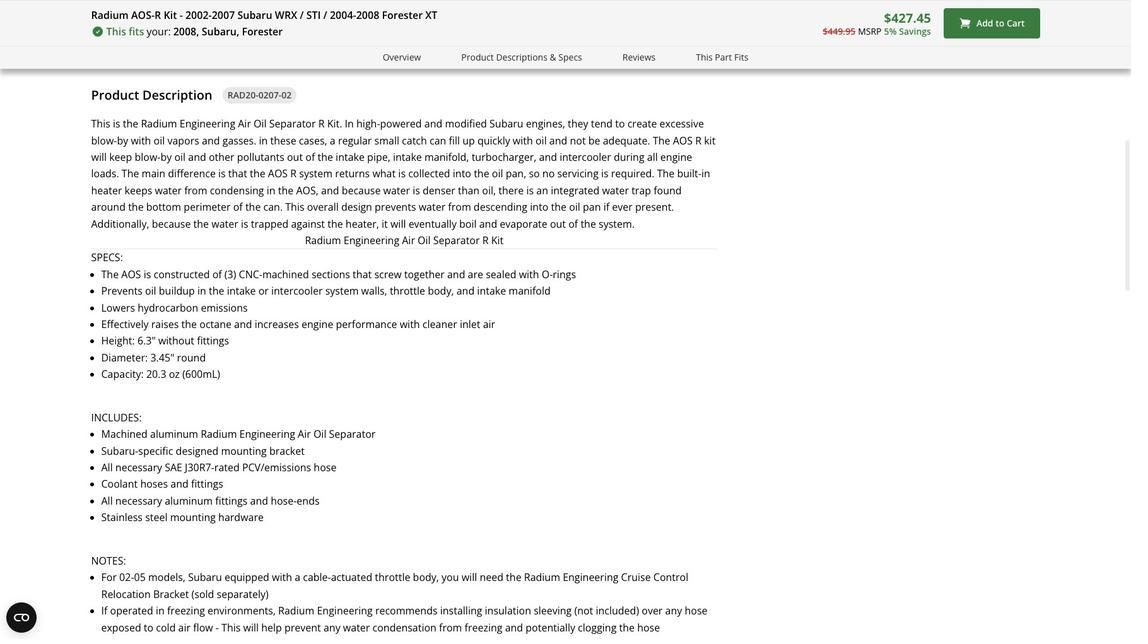 Task type: vqa. For each thing, say whether or not it's contained in the screenshot.
weekend
no



Task type: describe. For each thing, give the bounding box(es) containing it.
need
[[480, 571, 503, 585]]

1 vertical spatial any
[[324, 621, 341, 634]]

rings
[[553, 267, 576, 281]]

engines,
[[526, 117, 565, 131]]

overview
[[383, 51, 421, 63]]

system inside specs: the aos is constructed of (3) cnc-machined sections that screw together and are sealed with o-rings prevents oil buildup in the intake or intercooler system walls, throttle body, and intake manifold lowers hydrocarbon emissions effectively raises the octane and increases engine performance with cleaner inlet air height: 6.3" without fittings diameter: 3.45" round capacity: 20.3 oz (600ml)
[[325, 284, 359, 298]]

regular
[[338, 134, 372, 147]]

add to cart button
[[944, 8, 1040, 38]]

will right 'you'
[[462, 571, 477, 585]]

savings
[[899, 25, 931, 37]]

denser
[[423, 183, 455, 197]]

and left not
[[549, 134, 567, 147]]

and down are
[[457, 284, 475, 298]]

if
[[101, 604, 107, 618]]

and right "boil"
[[479, 217, 497, 231]]

with up turbocharger,
[[513, 134, 533, 147]]

intake down cnc-
[[227, 284, 256, 298]]

oil down engines, on the top of page
[[536, 134, 547, 147]]

create
[[628, 117, 657, 131]]

a inside the notes: for 02-05 models, subaru equipped with a cable-actuated throttle body, you will need the radium engineering cruise control relocation bracket (sold separately) if operated in freezing environments, radium engineering recommends installing insulation sleeving (not included) over any hose exposed to cold air flow - this will help prevent any water condensation from freezing and potentially clogging the hose
[[295, 571, 300, 585]]

coolant
[[101, 477, 138, 491]]

separately)
[[217, 587, 269, 601]]

02
[[282, 89, 292, 101]]

flow
[[193, 621, 213, 634]]

that inside specs: the aos is constructed of (3) cnc-machined sections that screw together and are sealed with o-rings prevents oil buildup in the intake or intercooler system walls, throttle body, and intake manifold lowers hydrocarbon emissions effectively raises the octane and increases engine performance with cleaner inlet air height: 6.3" without fittings diameter: 3.45" round capacity: 20.3 oz (600ml)
[[353, 267, 372, 281]]

1 horizontal spatial mounting
[[221, 444, 267, 458]]

machined
[[101, 427, 148, 441]]

the up all
[[653, 134, 670, 147]]

in up can.
[[267, 183, 275, 197]]

specs: the aos is constructed of (3) cnc-machined sections that screw together and are sealed with o-rings prevents oil buildup in the intake or intercooler system walls, throttle body, and intake manifold lowers hydrocarbon emissions effectively raises the octane and increases engine performance with cleaner inlet air height: 6.3" without fittings diameter: 3.45" round capacity: 20.3 oz (600ml)
[[91, 251, 576, 381]]

and left are
[[447, 267, 465, 281]]

the up emissions
[[209, 284, 224, 298]]

of down the condensing
[[233, 200, 243, 214]]

excessive
[[660, 117, 704, 131]]

air for includes: machined aluminum radium engineering air oil separator subaru-specific designed mounting bracket all necessary sae j30r7-rated pcv/emissions hose coolant hoses and fittings all necessary aluminum fittings and hose-ends stainless steel mounting hardware
[[298, 427, 311, 441]]

collected
[[408, 167, 450, 181]]

pan,
[[506, 167, 526, 181]]

of down integrated
[[569, 217, 578, 231]]

condensation
[[373, 621, 437, 634]]

part
[[715, 51, 732, 63]]

is down collected
[[413, 183, 420, 197]]

of down cases,
[[306, 150, 315, 164]]

product for product description
[[91, 86, 139, 103]]

gasses.
[[223, 134, 256, 147]]

2 vertical spatial fittings
[[215, 494, 248, 508]]

the left can.
[[245, 200, 261, 214]]

2 / from the left
[[323, 8, 327, 22]]

returns
[[335, 167, 370, 181]]

1 vertical spatial oil
[[418, 233, 431, 247]]

1 vertical spatial forester
[[242, 25, 283, 38]]

intake up 'returns'
[[336, 150, 365, 164]]

1 vertical spatial aluminum
[[165, 494, 213, 508]]

1 horizontal spatial out
[[550, 217, 566, 231]]

modified
[[445, 117, 487, 131]]

condensing
[[210, 183, 264, 197]]

the up keeps
[[122, 167, 139, 181]]

catch
[[402, 134, 427, 147]]

and down sae
[[171, 477, 189, 491]]

oil down vapors
[[174, 150, 186, 164]]

j30r7-
[[185, 461, 214, 475]]

radium up vapors
[[141, 117, 177, 131]]

2 all from the top
[[101, 494, 113, 508]]

product descriptions & specs link
[[461, 50, 582, 65]]

product for product descriptions & specs
[[461, 51, 494, 63]]

pan
[[583, 200, 601, 214]]

small
[[375, 134, 399, 147]]

1 necessary from the top
[[115, 461, 162, 475]]

it
[[382, 217, 388, 231]]

emissions
[[201, 301, 248, 315]]

2 rad20-0207-02 radium engineering air oil separator r kit - 2002-2007 subaru wrx/sti, image from the left
[[315, 0, 385, 32]]

required.
[[611, 167, 655, 181]]

2004-
[[330, 8, 356, 22]]

the up found in the top right of the page
[[657, 167, 675, 181]]

hoses
[[140, 477, 168, 491]]

can
[[430, 134, 446, 147]]

with inside the notes: for 02-05 models, subaru equipped with a cable-actuated throttle body, you will need the radium engineering cruise control relocation bracket (sold separately) if operated in freezing environments, radium engineering recommends installing insulation sleeving (not included) over any hose exposed to cold air flow - this will help prevent any water condensation from freezing and potentially clogging the hose
[[272, 571, 292, 585]]

will right the it
[[391, 217, 406, 231]]

radium left aos-
[[91, 8, 129, 22]]

engineering inside includes: machined aluminum radium engineering air oil separator subaru-specific designed mounting bracket all necessary sae j30r7-rated pcv/emissions hose coolant hoses and fittings all necessary aluminum fittings and hose-ends stainless steel mounting hardware
[[240, 427, 295, 441]]

descriptions
[[496, 51, 548, 63]]

is right the what at the left
[[398, 167, 406, 181]]

&
[[550, 51, 556, 63]]

$427.45 $449.95 msrp 5% savings
[[823, 9, 931, 37]]

oil for this is the radium engineering air oil separator r kit. in high-powered and modified subaru engines, they tend to create excessive blow-by with oil vapors and gasses. in these cases, a regular small catch can fill up quickly with oil and not be adequate. the aos r kit will keep blow-by oil and other pollutants out of the intake pipe, intake manifold, turbocharger, and intercooler during all engine loads. the main difference is that the aos r system returns what is collected into the oil pan, so no servicing is required. the built-in heater keeps water from condensing in the aos, and because water is denser than oil, there is an integrated water trap found around the bottom perimeter of the can. this overall design prevents water from descending into the oil pan if ever present. additionally, because the water is trapped against the heater, it will eventually boil and evaporate out of the system. radium engineering air oil separator r kit
[[254, 117, 267, 131]]

pollutants
[[237, 150, 284, 164]]

and up no
[[539, 150, 557, 164]]

the up can.
[[278, 183, 294, 197]]

the up the without
[[181, 317, 197, 331]]

in
[[345, 117, 354, 131]]

with left cleaner
[[400, 317, 420, 331]]

inlet
[[460, 317, 480, 331]]

ever
[[612, 200, 633, 214]]

bracket
[[269, 444, 305, 458]]

is left an
[[527, 183, 534, 197]]

cold
[[156, 621, 176, 634]]

no
[[543, 167, 555, 181]]

sleeving
[[534, 604, 572, 618]]

radium down against
[[305, 233, 341, 247]]

the inside specs: the aos is constructed of (3) cnc-machined sections that screw together and are sealed with o-rings prevents oil buildup in the intake or intercooler system walls, throttle body, and intake manifold lowers hydrocarbon emissions effectively raises the octane and increases engine performance with cleaner inlet air height: 6.3" without fittings diameter: 3.45" round capacity: 20.3 oz (600ml)
[[101, 267, 119, 281]]

walls,
[[361, 284, 387, 298]]

1 horizontal spatial aos
[[268, 167, 288, 181]]

these
[[270, 134, 296, 147]]

1 horizontal spatial forester
[[382, 8, 423, 22]]

1 horizontal spatial any
[[665, 604, 682, 618]]

r up aos,
[[290, 167, 297, 181]]

1 vertical spatial air
[[402, 233, 415, 247]]

control
[[654, 571, 689, 585]]

water inside the notes: for 02-05 models, subaru equipped with a cable-actuated throttle body, you will need the radium engineering cruise control relocation bracket (sold separately) if operated in freezing environments, radium engineering recommends installing insulation sleeving (not included) over any hose exposed to cold air flow - this will help prevent any water condensation from freezing and potentially clogging the hose
[[343, 621, 370, 634]]

xt
[[425, 8, 437, 22]]

height:
[[101, 334, 135, 348]]

all
[[647, 150, 658, 164]]

$449.95
[[823, 25, 856, 37]]

descending
[[474, 200, 528, 214]]

trap
[[632, 183, 651, 197]]

with up manifold
[[519, 267, 539, 281]]

will up loads.
[[91, 150, 107, 164]]

perimeter
[[184, 200, 231, 214]]

buildup
[[159, 284, 195, 298]]

cable-
[[303, 571, 331, 585]]

the up keep
[[123, 117, 138, 131]]

2 horizontal spatial aos
[[673, 134, 693, 147]]

keeps
[[125, 183, 152, 197]]

pcv/emissions
[[242, 461, 311, 475]]

add
[[977, 17, 994, 29]]

to inside this is the radium engineering air oil separator r kit. in high-powered and modified subaru engines, they tend to create excessive blow-by with oil vapors and gasses. in these cases, a regular small catch can fill up quickly with oil and not be adequate. the aos r kit will keep blow-by oil and other pollutants out of the intake pipe, intake manifold, turbocharger, and intercooler during all engine loads. the main difference is that the aos r system returns what is collected into the oil pan, so no servicing is required. the built-in heater keeps water from condensing in the aos, and because water is denser than oil, there is an integrated water trap found around the bottom perimeter of the can. this overall design prevents water from descending into the oil pan if ever present. additionally, because the water is trapped against the heater, it will eventually boil and evaporate out of the system. radium engineering air oil separator r kit
[[615, 117, 625, 131]]

hydrocarbon
[[138, 301, 198, 315]]

during
[[614, 150, 645, 164]]

intake down catch
[[393, 150, 422, 164]]

this for this part fits
[[696, 51, 713, 63]]

r left kit
[[695, 134, 702, 147]]

engineering up vapors
[[180, 117, 235, 131]]

around
[[91, 200, 126, 214]]

subaru-
[[101, 444, 138, 458]]

in inside specs: the aos is constructed of (3) cnc-machined sections that screw together and are sealed with o-rings prevents oil buildup in the intake or intercooler system walls, throttle body, and intake manifold lowers hydrocarbon emissions effectively raises the octane and increases engine performance with cleaner inlet air height: 6.3" without fittings diameter: 3.45" round capacity: 20.3 oz (600ml)
[[197, 284, 206, 298]]

are
[[468, 267, 483, 281]]

0 vertical spatial because
[[342, 183, 381, 197]]

servicing
[[557, 167, 599, 181]]

0 horizontal spatial into
[[453, 167, 471, 181]]

and up can
[[425, 117, 443, 131]]

1 horizontal spatial freezing
[[465, 621, 503, 634]]

2008,
[[173, 25, 199, 38]]

is down other
[[218, 167, 226, 181]]

can.
[[263, 200, 283, 214]]

1 vertical spatial hose
[[685, 604, 708, 618]]

will down environments,
[[243, 621, 259, 634]]

manifold,
[[425, 150, 469, 164]]

recommends
[[375, 604, 438, 618]]

is up keep
[[113, 117, 120, 131]]

raises
[[151, 317, 179, 331]]

constructed
[[154, 267, 210, 281]]

open widget image
[[6, 603, 37, 633]]

2 vertical spatial hose
[[637, 621, 660, 634]]

the down perimeter
[[193, 217, 209, 231]]

in down kit
[[702, 167, 710, 181]]

overall
[[307, 200, 339, 214]]

system inside this is the radium engineering air oil separator r kit. in high-powered and modified subaru engines, they tend to create excessive blow-by with oil vapors and gasses. in these cases, a regular small catch can fill up quickly with oil and not be adequate. the aos r kit will keep blow-by oil and other pollutants out of the intake pipe, intake manifold, turbocharger, and intercooler during all engine loads. the main difference is that the aos r system returns what is collected into the oil pan, so no servicing is required. the built-in heater keeps water from condensing in the aos, and because water is denser than oil, there is an integrated water trap found around the bottom perimeter of the can. this overall design prevents water from descending into the oil pan if ever present. additionally, because the water is trapped against the heater, it will eventually boil and evaporate out of the system. radium engineering air oil separator r kit
[[299, 167, 333, 181]]

or
[[258, 284, 269, 298]]

oil down integrated
[[569, 200, 580, 214]]

your:
[[147, 25, 171, 38]]

1 / from the left
[[300, 8, 304, 22]]

evaporate
[[500, 217, 548, 231]]

1 all from the top
[[101, 461, 113, 475]]

oil for includes: machined aluminum radium engineering air oil separator subaru-specific designed mounting bracket all necessary sae j30r7-rated pcv/emissions hose coolant hoses and fittings all necessary aluminum fittings and hose-ends stainless steel mounting hardware
[[314, 427, 326, 441]]

to inside button
[[996, 17, 1005, 29]]

octane
[[200, 317, 232, 331]]

air for this is the radium engineering air oil separator r kit. in high-powered and modified subaru engines, they tend to create excessive blow-by with oil vapors and gasses. in these cases, a regular small catch can fill up quickly with oil and not be adequate. the aos r kit will keep blow-by oil and other pollutants out of the intake pipe, intake manifold, turbocharger, and intercooler during all engine loads. the main difference is that the aos r system returns what is collected into the oil pan, so no servicing is required. the built-in heater keeps water from condensing in the aos, and because water is denser than oil, there is an integrated water trap found around the bottom perimeter of the can. this overall design prevents water from descending into the oil pan if ever present. additionally, because the water is trapped against the heater, it will eventually boil and evaporate out of the system. radium engineering air oil separator r kit
[[238, 117, 251, 131]]

heater
[[91, 183, 122, 197]]

engine inside this is the radium engineering air oil separator r kit. in high-powered and modified subaru engines, they tend to create excessive blow-by with oil vapors and gasses. in these cases, a regular small catch can fill up quickly with oil and not be adequate. the aos r kit will keep blow-by oil and other pollutants out of the intake pipe, intake manifold, turbocharger, and intercooler during all engine loads. the main difference is that the aos r system returns what is collected into the oil pan, so no servicing is required. the built-in heater keeps water from condensing in the aos, and because water is denser than oil, there is an integrated water trap found around the bottom perimeter of the can. this overall design prevents water from descending into the oil pan if ever present. additionally, because the water is trapped against the heater, it will eventually boil and evaporate out of the system. radium engineering air oil separator r kit
[[661, 150, 692, 164]]

prevent
[[285, 621, 321, 634]]

msrp
[[858, 25, 882, 37]]

the down overall
[[328, 217, 343, 231]]

aos-
[[131, 8, 155, 22]]

you
[[442, 571, 459, 585]]

1 horizontal spatial by
[[161, 150, 172, 164]]

engineering down actuated
[[317, 604, 373, 618]]

the down pan
[[581, 217, 596, 231]]

notes: for 02-05 models, subaru equipped with a cable-actuated throttle body, you will need the radium engineering cruise control relocation bracket (sold separately) if operated in freezing environments, radium engineering recommends installing insulation sleeving (not included) over any hose exposed to cold air flow - this will help prevent any water condensation from freezing and potentially clogging the hose
[[91, 554, 708, 634]]

effectively
[[101, 317, 149, 331]]

2007
[[212, 8, 235, 22]]

oil left vapors
[[154, 134, 165, 147]]

1 vertical spatial into
[[530, 200, 549, 214]]

in up pollutants
[[259, 134, 268, 147]]

is left trapped
[[241, 217, 248, 231]]

designed
[[176, 444, 219, 458]]

radium up 'prevent'
[[278, 604, 314, 618]]

oz
[[169, 367, 180, 381]]

fits
[[129, 25, 144, 38]]

radium up sleeving
[[524, 571, 560, 585]]

this down aos,
[[285, 200, 304, 214]]

the right need
[[506, 571, 522, 585]]

subaru inside this is the radium engineering air oil separator r kit. in high-powered and modified subaru engines, they tend to create excessive blow-by with oil vapors and gasses. in these cases, a regular small catch can fill up quickly with oil and not be adequate. the aos r kit will keep blow-by oil and other pollutants out of the intake pipe, intake manifold, turbocharger, and intercooler during all engine loads. the main difference is that the aos r system returns what is collected into the oil pan, so no servicing is required. the built-in heater keeps water from condensing in the aos, and because water is denser than oil, there is an integrated water trap found around the bottom perimeter of the can. this overall design prevents water from descending into the oil pan if ever present. additionally, because the water is trapped against the heater, it will eventually boil and evaporate out of the system. radium engineering air oil separator r kit
[[490, 117, 524, 131]]

this part fits
[[696, 51, 749, 63]]

fits
[[734, 51, 749, 63]]

aos inside specs: the aos is constructed of (3) cnc-machined sections that screw together and are sealed with o-rings prevents oil buildup in the intake or intercooler system walls, throttle body, and intake manifold lowers hydrocarbon emissions effectively raises the octane and increases engine performance with cleaner inlet air height: 6.3" without fittings diameter: 3.45" round capacity: 20.3 oz (600ml)
[[121, 267, 141, 281]]

this inside the notes: for 02-05 models, subaru equipped with a cable-actuated throttle body, you will need the radium engineering cruise control relocation bracket (sold separately) if operated in freezing environments, radium engineering recommends installing insulation sleeving (not included) over any hose exposed to cold air flow - this will help prevent any water condensation from freezing and potentially clogging the hose
[[222, 621, 241, 634]]



Task type: locate. For each thing, give the bounding box(es) containing it.
air inside the notes: for 02-05 models, subaru equipped with a cable-actuated throttle body, you will need the radium engineering cruise control relocation bracket (sold separately) if operated in freezing environments, radium engineering recommends installing insulation sleeving (not included) over any hose exposed to cold air flow - this will help prevent any water condensation from freezing and potentially clogging the hose
[[178, 621, 191, 634]]

separator inside includes: machined aluminum radium engineering air oil separator subaru-specific designed mounting bracket all necessary sae j30r7-rated pcv/emissions hose coolant hoses and fittings all necessary aluminum fittings and hose-ends stainless steel mounting hardware
[[329, 427, 376, 441]]

0 vertical spatial all
[[101, 461, 113, 475]]

intercooler up servicing
[[560, 150, 611, 164]]

this left fits
[[106, 25, 126, 38]]

r left kit.
[[318, 117, 325, 131]]

0 vertical spatial to
[[996, 17, 1005, 29]]

over
[[642, 604, 663, 618]]

0 horizontal spatial aos
[[121, 267, 141, 281]]

0 vertical spatial air
[[238, 117, 251, 131]]

high-
[[357, 117, 380, 131]]

/ left sti
[[300, 8, 304, 22]]

r
[[155, 8, 161, 22], [318, 117, 325, 131], [695, 134, 702, 147], [290, 167, 297, 181], [482, 233, 489, 247]]

is inside specs: the aos is constructed of (3) cnc-machined sections that screw together and are sealed with o-rings prevents oil buildup in the intake or intercooler system walls, throttle body, and intake manifold lowers hydrocarbon emissions effectively raises the octane and increases engine performance with cleaner inlet air height: 6.3" without fittings diameter: 3.45" round capacity: 20.3 oz (600ml)
[[144, 267, 151, 281]]

engineering up bracket
[[240, 427, 295, 441]]

and down insulation on the left
[[505, 621, 523, 634]]

specs
[[559, 51, 582, 63]]

freezing down installing
[[465, 621, 503, 634]]

the
[[123, 117, 138, 131], [318, 150, 333, 164], [250, 167, 265, 181], [474, 167, 489, 181], [278, 183, 294, 197], [128, 200, 144, 214], [245, 200, 261, 214], [551, 200, 567, 214], [193, 217, 209, 231], [328, 217, 343, 231], [581, 217, 596, 231], [209, 284, 224, 298], [181, 317, 197, 331], [506, 571, 522, 585], [619, 621, 635, 634]]

turbocharger,
[[472, 150, 537, 164]]

hose up ends on the bottom left of page
[[314, 461, 337, 475]]

cart
[[1007, 17, 1025, 29]]

this left part
[[696, 51, 713, 63]]

the down cases,
[[318, 150, 333, 164]]

air inside includes: machined aluminum radium engineering air oil separator subaru-specific designed mounting bracket all necessary sae j30r7-rated pcv/emissions hose coolant hoses and fittings all necessary aluminum fittings and hose-ends stainless steel mounting hardware
[[298, 427, 311, 441]]

2 horizontal spatial to
[[996, 17, 1005, 29]]

without
[[158, 334, 194, 348]]

0 vertical spatial engine
[[661, 150, 692, 164]]

0 horizontal spatial air
[[238, 117, 251, 131]]

system
[[299, 167, 333, 181], [325, 284, 359, 298]]

0 vertical spatial blow-
[[91, 134, 117, 147]]

- inside the notes: for 02-05 models, subaru equipped with a cable-actuated throttle body, you will need the radium engineering cruise control relocation bracket (sold separately) if operated in freezing environments, radium engineering recommends installing insulation sleeving (not included) over any hose exposed to cold air flow - this will help prevent any water condensation from freezing and potentially clogging the hose
[[216, 621, 219, 634]]

6.3"
[[137, 334, 156, 348]]

trapped
[[251, 217, 289, 231]]

aluminum down the j30r7- at the bottom of the page
[[165, 494, 213, 508]]

water
[[155, 183, 182, 197], [383, 183, 410, 197], [602, 183, 629, 197], [419, 200, 446, 214], [212, 217, 238, 231], [343, 621, 370, 634]]

/ right sti
[[323, 8, 327, 22]]

together
[[404, 267, 445, 281]]

air up gasses.
[[238, 117, 251, 131]]

air
[[238, 117, 251, 131], [402, 233, 415, 247], [298, 427, 311, 441]]

1 horizontal spatial /
[[323, 8, 327, 22]]

main
[[142, 167, 165, 181]]

the down integrated
[[551, 200, 567, 214]]

fittings up hardware
[[215, 494, 248, 508]]

out
[[287, 150, 303, 164], [550, 217, 566, 231]]

air right cold
[[178, 621, 191, 634]]

- up 2008,
[[180, 8, 183, 22]]

1 vertical spatial all
[[101, 494, 113, 508]]

0 vertical spatial hose
[[314, 461, 337, 475]]

subaru up (sold
[[188, 571, 222, 585]]

0 vertical spatial product
[[461, 51, 494, 63]]

any right the over
[[665, 604, 682, 618]]

0 vertical spatial kit
[[164, 8, 177, 22]]

hardware
[[218, 511, 264, 524]]

specific
[[138, 444, 173, 458]]

and left the hose- in the left bottom of the page
[[250, 494, 268, 508]]

2 horizontal spatial hose
[[685, 604, 708, 618]]

notes:
[[91, 554, 126, 568]]

0 horizontal spatial separator
[[269, 117, 316, 131]]

mounting right steel
[[170, 511, 216, 524]]

1 horizontal spatial to
[[615, 117, 625, 131]]

1 vertical spatial separator
[[433, 233, 480, 247]]

cnc-
[[239, 267, 262, 281]]

0 vertical spatial air
[[483, 317, 495, 331]]

water down perimeter
[[212, 217, 238, 231]]

1 vertical spatial kit
[[491, 233, 504, 247]]

0 vertical spatial out
[[287, 150, 303, 164]]

body, inside the notes: for 02-05 models, subaru equipped with a cable-actuated throttle body, you will need the radium engineering cruise control relocation bracket (sold separately) if operated in freezing environments, radium engineering recommends installing insulation sleeving (not included) over any hose exposed to cold air flow - this will help prevent any water condensation from freezing and potentially clogging the hose
[[413, 571, 439, 585]]

1 vertical spatial engine
[[302, 317, 333, 331]]

0 horizontal spatial that
[[228, 167, 247, 181]]

0 vertical spatial -
[[180, 8, 183, 22]]

air right inlet
[[483, 317, 495, 331]]

0 horizontal spatial because
[[152, 217, 191, 231]]

1 rad20-0207-02 radium engineering air oil separator r kit - 2002-2007 subaru wrx/sti, image from the left
[[239, 0, 309, 32]]

water up eventually
[[419, 200, 446, 214]]

sae
[[165, 461, 182, 475]]

models,
[[148, 571, 186, 585]]

tend
[[591, 117, 613, 131]]

separator for powered
[[269, 117, 316, 131]]

for
[[101, 571, 117, 585]]

kit
[[164, 8, 177, 22], [491, 233, 504, 247]]

1 horizontal spatial separator
[[329, 427, 376, 441]]

2 horizontal spatial subaru
[[490, 117, 524, 131]]

0 vertical spatial system
[[299, 167, 333, 181]]

1 horizontal spatial -
[[216, 621, 219, 634]]

1 vertical spatial product
[[91, 86, 139, 103]]

round
[[177, 351, 206, 365]]

1 vertical spatial subaru
[[490, 117, 524, 131]]

1 horizontal spatial kit
[[491, 233, 504, 247]]

blow- up keep
[[91, 134, 117, 147]]

all up coolant at bottom left
[[101, 461, 113, 475]]

2 vertical spatial to
[[144, 621, 153, 634]]

r up are
[[482, 233, 489, 247]]

(3)
[[225, 267, 236, 281]]

from down difference
[[184, 183, 207, 197]]

kit inside this is the radium engineering air oil separator r kit. in high-powered and modified subaru engines, they tend to create excessive blow-by with oil vapors and gasses. in these cases, a regular small catch can fill up quickly with oil and not be adequate. the aos r kit will keep blow-by oil and other pollutants out of the intake pipe, intake manifold, turbocharger, and intercooler during all engine loads. the main difference is that the aos r system returns what is collected into the oil pan, so no servicing is required. the built-in heater keeps water from condensing in the aos, and because water is denser than oil, there is an integrated water trap found around the bottom perimeter of the can. this overall design prevents water from descending into the oil pan if ever present. additionally, because the water is trapped against the heater, it will eventually boil and evaporate out of the system. radium engineering air oil separator r kit
[[491, 233, 504, 247]]

0 horizontal spatial kit
[[164, 8, 177, 22]]

into up than
[[453, 167, 471, 181]]

and up difference
[[188, 150, 206, 164]]

1 vertical spatial body,
[[413, 571, 439, 585]]

forester down radium aos-r kit - 2002-2007 subaru wrx / sti / 2004-2008 forester xt
[[242, 25, 283, 38]]

0 horizontal spatial by
[[117, 134, 128, 147]]

0 vertical spatial aluminum
[[150, 427, 198, 441]]

in inside the notes: for 02-05 models, subaru equipped with a cable-actuated throttle body, you will need the radium engineering cruise control relocation bracket (sold separately) if operated in freezing environments, radium engineering recommends installing insulation sleeving (not included) over any hose exposed to cold air flow - this will help prevent any water condensation from freezing and potentially clogging the hose
[[156, 604, 165, 618]]

kit down 'evaporate'
[[491, 233, 504, 247]]

water up ever
[[602, 183, 629, 197]]

is left constructed
[[144, 267, 151, 281]]

0 vertical spatial aos
[[673, 134, 693, 147]]

1 horizontal spatial intercooler
[[560, 150, 611, 164]]

the
[[653, 134, 670, 147], [122, 167, 139, 181], [657, 167, 675, 181], [101, 267, 119, 281]]

diameter:
[[101, 351, 148, 365]]

0 horizontal spatial freezing
[[167, 604, 205, 618]]

2 necessary from the top
[[115, 494, 162, 508]]

radium inside includes: machined aluminum radium engineering air oil separator subaru-specific designed mounting bracket all necessary sae j30r7-rated pcv/emissions hose coolant hoses and fittings all necessary aluminum fittings and hose-ends stainless steel mounting hardware
[[201, 427, 237, 441]]

0 horizontal spatial rad20-0207-02 radium engineering air oil separator r kit - 2002-2007 subaru wrx/sti, image
[[239, 0, 309, 32]]

intercooler down the machined at the top
[[271, 284, 323, 298]]

1 horizontal spatial blow-
[[135, 150, 161, 164]]

0 vertical spatial freezing
[[167, 604, 205, 618]]

1 horizontal spatial because
[[342, 183, 381, 197]]

ends
[[297, 494, 320, 508]]

of inside specs: the aos is constructed of (3) cnc-machined sections that screw together and are sealed with o-rings prevents oil buildup in the intake or intercooler system walls, throttle body, and intake manifold lowers hydrocarbon emissions effectively raises the octane and increases engine performance with cleaner inlet air height: 6.3" without fittings diameter: 3.45" round capacity: 20.3 oz (600ml)
[[212, 267, 222, 281]]

throttle up recommends
[[375, 571, 410, 585]]

1 vertical spatial air
[[178, 621, 191, 634]]

go to right image image
[[390, 2, 405, 17]]

aos,
[[296, 183, 319, 197]]

lowers
[[101, 301, 135, 315]]

0 vertical spatial body,
[[428, 284, 454, 298]]

is
[[113, 117, 120, 131], [218, 167, 226, 181], [398, 167, 406, 181], [601, 167, 609, 181], [413, 183, 420, 197], [527, 183, 534, 197], [241, 217, 248, 231], [144, 267, 151, 281]]

1 horizontal spatial engine
[[661, 150, 692, 164]]

freezing
[[167, 604, 205, 618], [465, 621, 503, 634]]

0 horizontal spatial /
[[300, 8, 304, 22]]

2 vertical spatial separator
[[329, 427, 376, 441]]

there
[[499, 183, 524, 197]]

water left condensation
[[343, 621, 370, 634]]

-
[[180, 8, 183, 22], [216, 621, 219, 634]]

1 horizontal spatial subaru
[[238, 8, 272, 22]]

r up your:
[[155, 8, 161, 22]]

necessary up hoses
[[115, 461, 162, 475]]

relocation
[[101, 587, 151, 601]]

1 vertical spatial that
[[353, 267, 372, 281]]

add to cart
[[977, 17, 1025, 29]]

against
[[291, 217, 325, 231]]

fittings inside specs: the aos is constructed of (3) cnc-machined sections that screw together and are sealed with o-rings prevents oil buildup in the intake or intercooler system walls, throttle body, and intake manifold lowers hydrocarbon emissions effectively raises the octane and increases engine performance with cleaner inlet air height: 6.3" without fittings diameter: 3.45" round capacity: 20.3 oz (600ml)
[[197, 334, 229, 348]]

prevents
[[375, 200, 416, 214]]

the down included)
[[619, 621, 635, 634]]

1 vertical spatial from
[[448, 200, 471, 214]]

body,
[[428, 284, 454, 298], [413, 571, 439, 585]]

20.3
[[146, 367, 166, 381]]

2 vertical spatial aos
[[121, 267, 141, 281]]

1 horizontal spatial oil
[[314, 427, 326, 441]]

with up keep
[[131, 134, 151, 147]]

1 vertical spatial throttle
[[375, 571, 410, 585]]

separator
[[269, 117, 316, 131], [433, 233, 480, 247], [329, 427, 376, 441]]

1 vertical spatial freezing
[[465, 621, 503, 634]]

0 horizontal spatial engine
[[302, 317, 333, 331]]

oil inside includes: machined aluminum radium engineering air oil separator subaru-specific designed mounting bracket all necessary sae j30r7-rated pcv/emissions hose coolant hoses and fittings all necessary aluminum fittings and hose-ends stainless steel mounting hardware
[[314, 427, 326, 441]]

and down emissions
[[234, 317, 252, 331]]

forester
[[382, 8, 423, 22], [242, 25, 283, 38]]

blow- up main
[[135, 150, 161, 164]]

throttle inside the notes: for 02-05 models, subaru equipped with a cable-actuated throttle body, you will need the radium engineering cruise control relocation bracket (sold separately) if operated in freezing environments, radium engineering recommends installing insulation sleeving (not included) over any hose exposed to cold air flow - this will help prevent any water condensation from freezing and potentially clogging the hose
[[375, 571, 410, 585]]

help
[[261, 621, 282, 634]]

0 vertical spatial a
[[330, 134, 336, 147]]

radium
[[91, 8, 129, 22], [141, 117, 177, 131], [305, 233, 341, 247], [201, 427, 237, 441], [524, 571, 560, 585], [278, 604, 314, 618]]

(600ml)
[[182, 367, 220, 381]]

product left the descriptions
[[461, 51, 494, 63]]

quickly
[[478, 134, 510, 147]]

1 vertical spatial necessary
[[115, 494, 162, 508]]

intercooler
[[560, 150, 611, 164], [271, 284, 323, 298]]

/
[[300, 8, 304, 22], [323, 8, 327, 22]]

separator for bracket
[[329, 427, 376, 441]]

air inside specs: the aos is constructed of (3) cnc-machined sections that screw together and are sealed with o-rings prevents oil buildup in the intake or intercooler system walls, throttle body, and intake manifold lowers hydrocarbon emissions effectively raises the octane and increases engine performance with cleaner inlet air height: 6.3" without fittings diameter: 3.45" round capacity: 20.3 oz (600ml)
[[483, 317, 495, 331]]

rad20-0207-02 radium engineering air oil separator r kit - 2002-2007 subaru wrx/sti, image left go to right image
[[315, 0, 385, 32]]

subaru up quickly
[[490, 117, 524, 131]]

engineering down heater,
[[344, 233, 399, 247]]

0 horizontal spatial -
[[180, 8, 183, 22]]

cases,
[[299, 134, 327, 147]]

intake down "sealed"
[[477, 284, 506, 298]]

aos up the "prevents"
[[121, 267, 141, 281]]

1 horizontal spatial air
[[483, 317, 495, 331]]

throttle inside specs: the aos is constructed of (3) cnc-machined sections that screw together and are sealed with o-rings prevents oil buildup in the intake or intercooler system walls, throttle body, and intake manifold lowers hydrocarbon emissions effectively raises the octane and increases engine performance with cleaner inlet air height: 6.3" without fittings diameter: 3.45" round capacity: 20.3 oz (600ml)
[[390, 284, 425, 298]]

the down pollutants
[[250, 167, 265, 181]]

to inside the notes: for 02-05 models, subaru equipped with a cable-actuated throttle body, you will need the radium engineering cruise control relocation bracket (sold separately) if operated in freezing environments, radium engineering recommends installing insulation sleeving (not included) over any hose exposed to cold air flow - this will help prevent any water condensation from freezing and potentially clogging the hose
[[144, 621, 153, 634]]

mounting up the rated
[[221, 444, 267, 458]]

in right buildup
[[197, 284, 206, 298]]

0 horizontal spatial mounting
[[170, 511, 216, 524]]

0 vertical spatial oil
[[254, 117, 267, 131]]

1 horizontal spatial air
[[298, 427, 311, 441]]

0 horizontal spatial out
[[287, 150, 303, 164]]

0 vertical spatial throttle
[[390, 284, 425, 298]]

sections
[[312, 267, 350, 281]]

a inside this is the radium engineering air oil separator r kit. in high-powered and modified subaru engines, they tend to create excessive blow-by with oil vapors and gasses. in these cases, a regular small catch can fill up quickly with oil and not be adequate. the aos r kit will keep blow-by oil and other pollutants out of the intake pipe, intake manifold, turbocharger, and intercooler during all engine loads. the main difference is that the aos r system returns what is collected into the oil pan, so no servicing is required. the built-in heater keeps water from condensing in the aos, and because water is denser than oil, there is an integrated water trap found around the bottom perimeter of the can. this overall design prevents water from descending into the oil pan if ever present. additionally, because the water is trapped against the heater, it will eventually boil and evaporate out of the system. radium engineering air oil separator r kit
[[330, 134, 336, 147]]

oil up 'hydrocarbon'
[[145, 284, 156, 298]]

3.45"
[[150, 351, 174, 365]]

0 vertical spatial by
[[117, 134, 128, 147]]

fittings
[[197, 334, 229, 348], [191, 477, 223, 491], [215, 494, 248, 508]]

body, inside specs: the aos is constructed of (3) cnc-machined sections that screw together and are sealed with o-rings prevents oil buildup in the intake or intercooler system walls, throttle body, and intake manifold lowers hydrocarbon emissions effectively raises the octane and increases engine performance with cleaner inlet air height: 6.3" without fittings diameter: 3.45" round capacity: 20.3 oz (600ml)
[[428, 284, 454, 298]]

this for this is the radium engineering air oil separator r kit. in high-powered and modified subaru engines, they tend to create excessive blow-by with oil vapors and gasses. in these cases, a regular small catch can fill up quickly with oil and not be adequate. the aos r kit will keep blow-by oil and other pollutants out of the intake pipe, intake manifold, turbocharger, and intercooler during all engine loads. the main difference is that the aos r system returns what is collected into the oil pan, so no servicing is required. the built-in heater keeps water from condensing in the aos, and because water is denser than oil, there is an integrated water trap found around the bottom perimeter of the can. this overall design prevents water from descending into the oil pan if ever present. additionally, because the water is trapped against the heater, it will eventually boil and evaporate out of the system. radium engineering air oil separator r kit
[[91, 117, 110, 131]]

product descriptions & specs
[[461, 51, 582, 63]]

forester left xt
[[382, 8, 423, 22]]

water up bottom
[[155, 183, 182, 197]]

1 vertical spatial by
[[161, 150, 172, 164]]

body, down together
[[428, 284, 454, 298]]

included)
[[596, 604, 639, 618]]

0 horizontal spatial intercooler
[[271, 284, 323, 298]]

rad20-0207-02 radium engineering air oil separator r kit - 2002-2007 subaru wrx/sti, image
[[239, 0, 309, 32], [315, 0, 385, 32]]

1 vertical spatial blow-
[[135, 150, 161, 164]]

intercooler inside specs: the aos is constructed of (3) cnc-machined sections that screw together and are sealed with o-rings prevents oil buildup in the intake or intercooler system walls, throttle body, and intake manifold lowers hydrocarbon emissions effectively raises the octane and increases engine performance with cleaner inlet air height: 6.3" without fittings diameter: 3.45" round capacity: 20.3 oz (600ml)
[[271, 284, 323, 298]]

this down environments,
[[222, 621, 241, 634]]

oil down turbocharger,
[[492, 167, 503, 181]]

aos down the excessive
[[673, 134, 693, 147]]

hose down control
[[685, 604, 708, 618]]

engineering up (not
[[563, 571, 619, 585]]

from inside the notes: for 02-05 models, subaru equipped with a cable-actuated throttle body, you will need the radium engineering cruise control relocation bracket (sold separately) if operated in freezing environments, radium engineering recommends installing insulation sleeving (not included) over any hose exposed to cold air flow - this will help prevent any water condensation from freezing and potentially clogging the hose
[[439, 621, 462, 634]]

1 vertical spatial intercooler
[[271, 284, 323, 298]]

engine up the built-
[[661, 150, 692, 164]]

sti
[[306, 8, 321, 22]]

oil,
[[482, 183, 496, 197]]

a
[[330, 134, 336, 147], [295, 571, 300, 585]]

and up other
[[202, 134, 220, 147]]

any right 'prevent'
[[324, 621, 341, 634]]

1 vertical spatial system
[[325, 284, 359, 298]]

0 vertical spatial from
[[184, 183, 207, 197]]

2 vertical spatial oil
[[314, 427, 326, 441]]

engine inside specs: the aos is constructed of (3) cnc-machined sections that screw together and are sealed with o-rings prevents oil buildup in the intake or intercooler system walls, throttle body, and intake manifold lowers hydrocarbon emissions effectively raises the octane and increases engine performance with cleaner inlet air height: 6.3" without fittings diameter: 3.45" round capacity: 20.3 oz (600ml)
[[302, 317, 333, 331]]

out right 'evaporate'
[[550, 217, 566, 231]]

necessary down hoses
[[115, 494, 162, 508]]

this for this fits your: 2008, subaru, forester
[[106, 25, 126, 38]]

subaru inside the notes: for 02-05 models, subaru equipped with a cable-actuated throttle body, you will need the radium engineering cruise control relocation bracket (sold separately) if operated in freezing environments, radium engineering recommends installing insulation sleeving (not included) over any hose exposed to cold air flow - this will help prevent any water condensation from freezing and potentially clogging the hose
[[188, 571, 222, 585]]

is right servicing
[[601, 167, 609, 181]]

0 horizontal spatial blow-
[[91, 134, 117, 147]]

to left cold
[[144, 621, 153, 634]]

2 vertical spatial from
[[439, 621, 462, 634]]

0 horizontal spatial air
[[178, 621, 191, 634]]

the down specs:
[[101, 267, 119, 281]]

product
[[461, 51, 494, 63], [91, 86, 139, 103]]

0 vertical spatial subaru
[[238, 8, 272, 22]]

engineering
[[180, 117, 235, 131], [344, 233, 399, 247], [240, 427, 295, 441], [563, 571, 619, 585], [317, 604, 373, 618]]

stainless
[[101, 511, 143, 524]]

1 vertical spatial aos
[[268, 167, 288, 181]]

0 vertical spatial mounting
[[221, 444, 267, 458]]

hose inside includes: machined aluminum radium engineering air oil separator subaru-specific designed mounting bracket all necessary sae j30r7-rated pcv/emissions hose coolant hoses and fittings all necessary aluminum fittings and hose-ends stainless steel mounting hardware
[[314, 461, 337, 475]]

that inside this is the radium engineering air oil separator r kit. in high-powered and modified subaru engines, they tend to create excessive blow-by with oil vapors and gasses. in these cases, a regular small catch can fill up quickly with oil and not be adequate. the aos r kit will keep blow-by oil and other pollutants out of the intake pipe, intake manifold, turbocharger, and intercooler during all engine loads. the main difference is that the aos r system returns what is collected into the oil pan, so no servicing is required. the built-in heater keeps water from condensing in the aos, and because water is denser than oil, there is an integrated water trap found around the bottom perimeter of the can. this overall design prevents water from descending into the oil pan if ever present. additionally, because the water is trapped against the heater, it will eventually boil and evaporate out of the system. radium engineering air oil separator r kit
[[228, 167, 247, 181]]

product left description
[[91, 86, 139, 103]]

0 vertical spatial separator
[[269, 117, 316, 131]]

0 horizontal spatial forester
[[242, 25, 283, 38]]

oil
[[254, 117, 267, 131], [418, 233, 431, 247], [314, 427, 326, 441]]

0 vertical spatial any
[[665, 604, 682, 618]]

0 vertical spatial that
[[228, 167, 247, 181]]

the up oil,
[[474, 167, 489, 181]]

heater,
[[346, 217, 379, 231]]

exposed
[[101, 621, 141, 634]]

air up bracket
[[298, 427, 311, 441]]

screw
[[374, 267, 402, 281]]

and inside the notes: for 02-05 models, subaru equipped with a cable-actuated throttle body, you will need the radium engineering cruise control relocation bracket (sold separately) if operated in freezing environments, radium engineering recommends installing insulation sleeving (not included) over any hose exposed to cold air flow - this will help prevent any water condensation from freezing and potentially clogging the hose
[[505, 621, 523, 634]]

specs:
[[91, 251, 123, 265]]

of left (3)
[[212, 267, 222, 281]]

aluminum up specific on the bottom left
[[150, 427, 198, 441]]

to
[[996, 17, 1005, 29], [615, 117, 625, 131], [144, 621, 153, 634]]

system up aos,
[[299, 167, 333, 181]]

1 vertical spatial fittings
[[191, 477, 223, 491]]

water up prevents
[[383, 183, 410, 197]]

oil inside specs: the aos is constructed of (3) cnc-machined sections that screw together and are sealed with o-rings prevents oil buildup in the intake or intercooler system walls, throttle body, and intake manifold lowers hydrocarbon emissions effectively raises the octane and increases engine performance with cleaner inlet air height: 6.3" without fittings diameter: 3.45" round capacity: 20.3 oz (600ml)
[[145, 284, 156, 298]]

1 horizontal spatial rad20-0207-02 radium engineering air oil separator r kit - 2002-2007 subaru wrx/sti, image
[[315, 0, 385, 32]]

found
[[654, 183, 682, 197]]

throttle down together
[[390, 284, 425, 298]]

fittings down octane
[[197, 334, 229, 348]]

so
[[529, 167, 540, 181]]

hose down the over
[[637, 621, 660, 634]]

adequate.
[[603, 134, 650, 147]]

1 vertical spatial out
[[550, 217, 566, 231]]

includes:
[[91, 411, 142, 425]]

2 vertical spatial subaru
[[188, 571, 222, 585]]

2 vertical spatial air
[[298, 427, 311, 441]]

2 horizontal spatial air
[[402, 233, 415, 247]]

and up overall
[[321, 183, 339, 197]]

subaru,
[[202, 25, 239, 38]]

1 horizontal spatial hose
[[637, 621, 660, 634]]

actuated
[[331, 571, 372, 585]]

bottom
[[146, 200, 181, 214]]

the down keeps
[[128, 200, 144, 214]]

intercooler inside this is the radium engineering air oil separator r kit. in high-powered and modified subaru engines, they tend to create excessive blow-by with oil vapors and gasses. in these cases, a regular small catch can fill up quickly with oil and not be adequate. the aos r kit will keep blow-by oil and other pollutants out of the intake pipe, intake manifold, turbocharger, and intercooler during all engine loads. the main difference is that the aos r system returns what is collected into the oil pan, so no servicing is required. the built-in heater keeps water from condensing in the aos, and because water is denser than oil, there is an integrated water trap found around the bottom perimeter of the can. this overall design prevents water from descending into the oil pan if ever present. additionally, because the water is trapped against the heater, it will eventually boil and evaporate out of the system. radium engineering air oil separator r kit
[[560, 150, 611, 164]]



